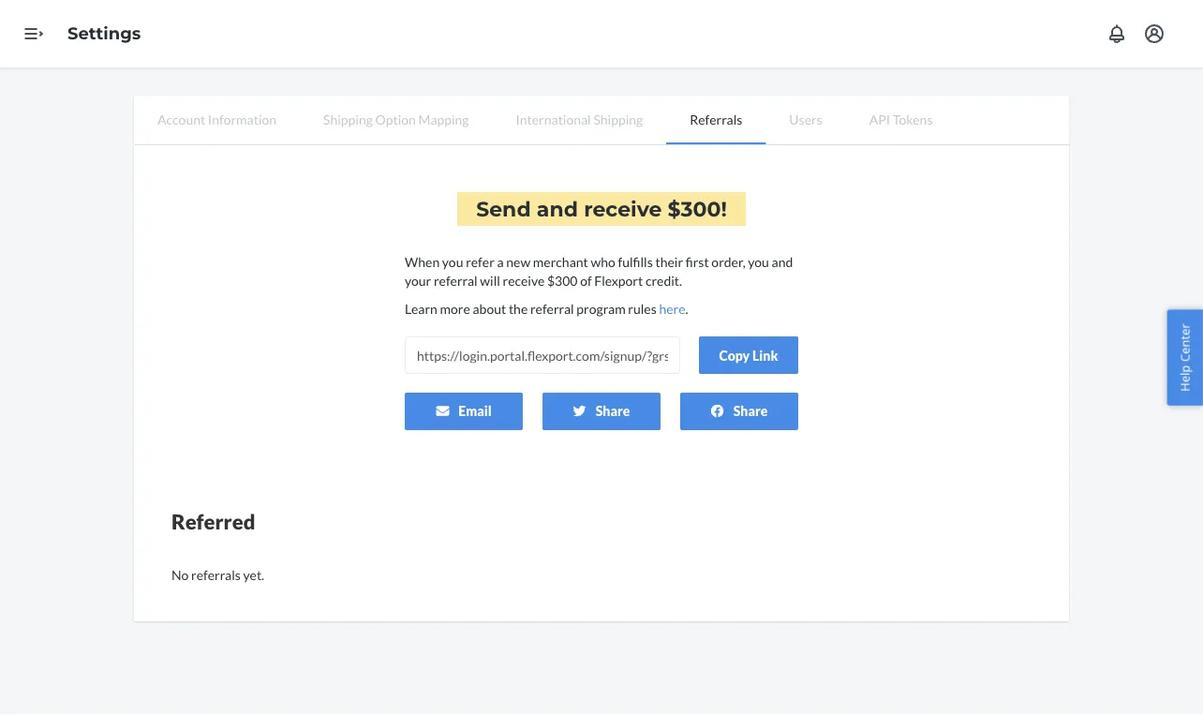 Task type: locate. For each thing, give the bounding box(es) containing it.
email link
[[405, 393, 523, 430]]

1 vertical spatial and
[[772, 254, 794, 270]]

referred
[[172, 509, 255, 534]]

shipping option mapping tab
[[300, 96, 493, 143]]

$300 of flexport credit.
[[548, 272, 683, 288]]

share for facebook image
[[734, 403, 768, 419]]

receive down "new"
[[503, 272, 545, 288]]

referral up more
[[434, 272, 478, 288]]

.
[[686, 301, 689, 317]]

the
[[509, 301, 528, 317]]

0 horizontal spatial share
[[596, 403, 630, 419]]

0 horizontal spatial and
[[537, 196, 578, 222]]

tab list
[[134, 96, 1070, 145]]

tokens
[[893, 111, 933, 127]]

settings
[[68, 23, 141, 44]]

1 horizontal spatial shipping
[[594, 111, 643, 127]]

2 share from the left
[[734, 403, 768, 419]]

0 horizontal spatial referral
[[434, 272, 478, 288]]

receive inside when you refer a new merchant who fulfills their first order, you and your referral will receive
[[503, 272, 545, 288]]

shipping left option
[[324, 111, 373, 127]]

about
[[473, 301, 507, 317]]

referral
[[434, 272, 478, 288], [531, 301, 574, 317]]

0 vertical spatial and
[[537, 196, 578, 222]]

flexport
[[595, 272, 643, 288]]

$300
[[668, 196, 722, 222], [548, 272, 578, 288]]

receive
[[584, 196, 662, 222], [503, 272, 545, 288]]

copy
[[720, 347, 750, 363]]

who
[[591, 254, 616, 270]]

and inside when you refer a new merchant who fulfills their first order, you and your referral will receive
[[772, 254, 794, 270]]

1 horizontal spatial share link
[[681, 393, 799, 430]]

and up the 'merchant' at the left of page
[[537, 196, 578, 222]]

$300 up the first
[[668, 196, 722, 222]]

0 horizontal spatial receive
[[503, 272, 545, 288]]

open account menu image
[[1144, 23, 1166, 45]]

when you refer a new merchant who fulfills their first order, you and your referral will receive
[[405, 254, 794, 288]]

receive up fulfills
[[584, 196, 662, 222]]

you left refer
[[442, 254, 464, 270]]

copy link button
[[700, 337, 799, 374]]

$300 down the 'merchant' at the left of page
[[548, 272, 578, 288]]

2 share link from the left
[[681, 393, 799, 430]]

share link
[[543, 393, 661, 430], [681, 393, 799, 430]]

0 vertical spatial referral
[[434, 272, 478, 288]]

share right twitter image
[[596, 403, 630, 419]]

and right order, on the right top of the page
[[772, 254, 794, 270]]

international shipping tab
[[493, 96, 667, 143]]

1 horizontal spatial and
[[772, 254, 794, 270]]

1 horizontal spatial receive
[[584, 196, 662, 222]]

share right facebook image
[[734, 403, 768, 419]]

users tab
[[766, 96, 846, 143]]

0 vertical spatial $300
[[668, 196, 722, 222]]

!
[[722, 196, 727, 222]]

1 share from the left
[[596, 403, 630, 419]]

you right order, on the right top of the page
[[749, 254, 770, 270]]

api tokens
[[870, 111, 933, 127]]

referral right 'the'
[[531, 301, 574, 317]]

and
[[537, 196, 578, 222], [772, 254, 794, 270]]

share
[[596, 403, 630, 419], [734, 403, 768, 419]]

option
[[376, 111, 416, 127]]

1 horizontal spatial you
[[749, 254, 770, 270]]

refer
[[466, 254, 495, 270]]

1 horizontal spatial share
[[734, 403, 768, 419]]

more
[[440, 301, 470, 317]]

tab list containing account information
[[134, 96, 1070, 145]]

api tokens tab
[[846, 96, 957, 143]]

2 you from the left
[[749, 254, 770, 270]]

account information tab
[[134, 96, 300, 143]]

None text field
[[405, 337, 681, 374]]

first
[[686, 254, 709, 270]]

0 horizontal spatial you
[[442, 254, 464, 270]]

shipping right international
[[594, 111, 643, 127]]

shipping
[[324, 111, 373, 127], [594, 111, 643, 127]]

you
[[442, 254, 464, 270], [749, 254, 770, 270]]

1 vertical spatial $300
[[548, 272, 578, 288]]

0 vertical spatial receive
[[584, 196, 662, 222]]

0 horizontal spatial shipping
[[324, 111, 373, 127]]

0 horizontal spatial share link
[[543, 393, 661, 430]]

will
[[480, 272, 501, 288]]

link
[[753, 347, 779, 363]]

1 vertical spatial referral
[[531, 301, 574, 317]]

settings link
[[68, 23, 141, 44]]

1 vertical spatial receive
[[503, 272, 545, 288]]



Task type: describe. For each thing, give the bounding box(es) containing it.
open notifications image
[[1106, 23, 1129, 45]]

2 shipping from the left
[[594, 111, 643, 127]]

1 you from the left
[[442, 254, 464, 270]]

account
[[158, 111, 206, 127]]

1 horizontal spatial $300
[[668, 196, 722, 222]]

help center
[[1177, 324, 1194, 392]]

1 share link from the left
[[543, 393, 661, 430]]

help center button
[[1168, 310, 1204, 406]]

1 horizontal spatial referral
[[531, 301, 574, 317]]

rules
[[629, 301, 657, 317]]

order,
[[712, 254, 746, 270]]

merchant
[[533, 254, 589, 270]]

help
[[1177, 365, 1194, 392]]

your
[[405, 272, 432, 288]]

account information
[[158, 111, 277, 127]]

of
[[581, 272, 592, 288]]

referral inside when you refer a new merchant who fulfills their first order, you and your referral will receive
[[434, 272, 478, 288]]

their
[[656, 254, 684, 270]]

referrals
[[690, 111, 743, 127]]

referrals
[[191, 567, 241, 583]]

open navigation image
[[23, 23, 45, 45]]

copy link
[[720, 347, 779, 363]]

learn more about the referral program rules here .
[[405, 301, 689, 317]]

referrals tab
[[667, 96, 766, 144]]

new
[[507, 254, 531, 270]]

here link
[[660, 301, 686, 317]]

when
[[405, 254, 440, 270]]

international
[[516, 111, 591, 127]]

information
[[208, 111, 277, 127]]

send
[[477, 196, 531, 222]]

0 horizontal spatial $300
[[548, 272, 578, 288]]

yet.
[[243, 567, 265, 583]]

facebook image
[[711, 404, 725, 418]]

send and receive $300 !
[[477, 196, 727, 222]]

envelope image
[[436, 404, 449, 418]]

mapping
[[419, 111, 469, 127]]

program
[[577, 301, 626, 317]]

credit.
[[646, 272, 683, 288]]

a
[[497, 254, 504, 270]]

fulfills
[[618, 254, 653, 270]]

no
[[172, 567, 189, 583]]

users
[[790, 111, 823, 127]]

international shipping
[[516, 111, 643, 127]]

shipping option mapping
[[324, 111, 469, 127]]

no referrals yet.
[[172, 567, 265, 583]]

share for twitter image
[[596, 403, 630, 419]]

learn
[[405, 301, 438, 317]]

twitter image
[[574, 404, 587, 418]]

here
[[660, 301, 686, 317]]

center
[[1177, 324, 1194, 362]]

1 shipping from the left
[[324, 111, 373, 127]]

api
[[870, 111, 891, 127]]

email
[[459, 403, 492, 419]]



Task type: vqa. For each thing, say whether or not it's contained in the screenshot.
Inbounds - Packages Button
no



